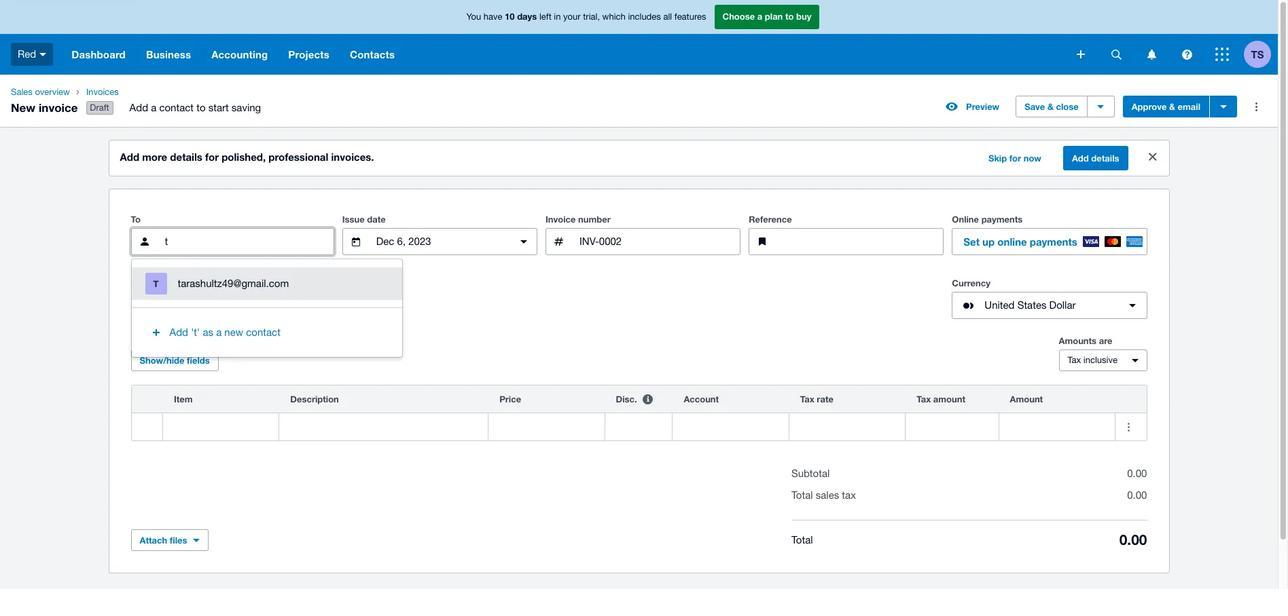 Task type: locate. For each thing, give the bounding box(es) containing it.
new
[[225, 327, 243, 339]]

1 horizontal spatial details
[[1092, 153, 1120, 164]]

1 vertical spatial payments
[[1030, 236, 1078, 248]]

accounting
[[211, 48, 268, 60]]

for left polished,
[[205, 151, 219, 163]]

business button
[[136, 34, 201, 75]]

more line item options element
[[1116, 386, 1147, 413]]

1 vertical spatial to
[[196, 102, 206, 114]]

payments
[[982, 214, 1023, 225], [1030, 236, 1078, 248]]

tax inside popup button
[[1068, 356, 1081, 366]]

0 horizontal spatial svg image
[[1077, 50, 1085, 58]]

projects
[[288, 48, 330, 60]]

add a contact to start saving
[[129, 102, 261, 114]]

0 vertical spatial payments
[[982, 214, 1023, 225]]

add left 't'
[[170, 327, 188, 339]]

1 vertical spatial contact
[[246, 327, 281, 339]]

save
[[1025, 101, 1045, 112]]

dashboard link
[[61, 34, 136, 75]]

have
[[484, 12, 503, 22]]

tax down amounts
[[1068, 356, 1081, 366]]

& left 'email'
[[1170, 101, 1176, 112]]

tax
[[842, 490, 856, 502]]

close image
[[1139, 143, 1167, 171]]

to left buy
[[786, 11, 794, 22]]

reference
[[749, 214, 792, 225]]

ts button
[[1244, 34, 1278, 75]]

1 horizontal spatial payments
[[1030, 236, 1078, 248]]

details left 'close' "icon"
[[1092, 153, 1120, 164]]

2 vertical spatial a
[[216, 327, 222, 339]]

to
[[131, 214, 141, 225]]

more date options image
[[510, 228, 538, 256]]

None field
[[163, 414, 279, 441]]

to for plan
[[786, 11, 794, 22]]

t
[[153, 279, 159, 290]]

preview button
[[938, 96, 1008, 118]]

2 horizontal spatial tax
[[1068, 356, 1081, 366]]

add for add 't' as a new contact
[[170, 327, 188, 339]]

add 't' as a new contact button
[[132, 317, 402, 349]]

invoice number element
[[546, 228, 741, 256]]

tax inclusive button
[[1059, 350, 1147, 372]]

tax left rate
[[800, 394, 815, 405]]

add inside add details button
[[1072, 153, 1089, 164]]

features
[[675, 12, 706, 22]]

svg image up 'email'
[[1182, 49, 1192, 59]]

in
[[554, 12, 561, 22]]

& right save
[[1048, 101, 1054, 112]]

skip for now button
[[981, 148, 1050, 169]]

1 horizontal spatial a
[[216, 327, 222, 339]]

1 horizontal spatial for
[[1010, 153, 1021, 164]]

tax left the "amount"
[[917, 394, 931, 405]]

overview
[[35, 87, 70, 97]]

add inside add 't' as a new contact button
[[170, 327, 188, 339]]

ts
[[1252, 48, 1264, 60]]

contact right new
[[246, 327, 281, 339]]

to left start
[[196, 102, 206, 114]]

1 vertical spatial 0.00
[[1128, 490, 1147, 502]]

tax for tax inclusive
[[1068, 356, 1081, 366]]

a right as
[[216, 327, 222, 339]]

& for close
[[1048, 101, 1054, 112]]

invoice number
[[546, 214, 611, 225]]

add details
[[1072, 153, 1120, 164]]

&
[[1048, 101, 1054, 112], [1170, 101, 1176, 112]]

tax for tax amount
[[917, 394, 931, 405]]

svg image
[[1182, 49, 1192, 59], [1077, 50, 1085, 58]]

Issue date text field
[[375, 229, 505, 255]]

1 vertical spatial total
[[792, 535, 813, 546]]

Invoice number text field
[[578, 229, 740, 255]]

contact down invoices link
[[159, 102, 194, 114]]

1 total from the top
[[792, 490, 813, 502]]

2 & from the left
[[1170, 101, 1176, 112]]

0 horizontal spatial &
[[1048, 101, 1054, 112]]

0 horizontal spatial tax
[[800, 394, 815, 405]]

add for add details
[[1072, 153, 1089, 164]]

red
[[18, 48, 36, 60]]

save & close button
[[1016, 96, 1088, 118]]

1 horizontal spatial &
[[1170, 101, 1176, 112]]

0.00 for subtotal
[[1128, 468, 1147, 480]]

a down invoices link
[[151, 102, 156, 114]]

2 horizontal spatial a
[[758, 11, 763, 22]]

trial,
[[583, 12, 600, 22]]

a left plan
[[758, 11, 763, 22]]

a for plan
[[758, 11, 763, 22]]

svg image
[[1216, 48, 1229, 61], [1111, 49, 1122, 59], [1147, 49, 1156, 59], [40, 53, 46, 56]]

Inventory item text field
[[163, 415, 279, 440]]

banner
[[0, 0, 1278, 75]]

add details button
[[1064, 146, 1128, 171]]

0 vertical spatial contact
[[159, 102, 194, 114]]

payments up online
[[982, 214, 1023, 225]]

a for contact
[[151, 102, 156, 114]]

add
[[129, 102, 148, 114], [120, 151, 139, 163], [1072, 153, 1089, 164], [170, 327, 188, 339]]

issue date
[[342, 214, 386, 225]]

united states dollar button
[[952, 292, 1147, 319]]

choose a plan to buy
[[723, 11, 812, 22]]

0.00 for total sales tax
[[1128, 490, 1147, 502]]

add right now
[[1072, 153, 1089, 164]]

start
[[208, 102, 229, 114]]

email
[[1178, 101, 1201, 112]]

sales overview link
[[5, 86, 75, 99]]

1 horizontal spatial contact
[[246, 327, 281, 339]]

projects button
[[278, 34, 340, 75]]

set
[[964, 236, 980, 248]]

to inside banner
[[786, 11, 794, 22]]

details right more
[[170, 151, 202, 163]]

tax inclusive
[[1068, 356, 1118, 366]]

you
[[467, 12, 481, 22]]

to
[[786, 11, 794, 22], [196, 102, 206, 114]]

0 vertical spatial 0.00
[[1128, 468, 1147, 480]]

total down subtotal
[[792, 490, 813, 502]]

0 horizontal spatial to
[[196, 102, 206, 114]]

accounting button
[[201, 34, 278, 75]]

tax
[[1068, 356, 1081, 366], [800, 394, 815, 405], [917, 394, 931, 405]]

rate
[[817, 394, 834, 405]]

up
[[983, 236, 995, 248]]

item
[[174, 394, 193, 405]]

1 vertical spatial a
[[151, 102, 156, 114]]

dashboard
[[72, 48, 126, 60]]

details
[[170, 151, 202, 163], [1092, 153, 1120, 164]]

for inside button
[[1010, 153, 1021, 164]]

draft
[[90, 103, 109, 113]]

new invoice
[[11, 100, 78, 115]]

svg image up close
[[1077, 50, 1085, 58]]

a inside banner
[[758, 11, 763, 22]]

add right draft
[[129, 102, 148, 114]]

total down total sales tax
[[792, 535, 813, 546]]

tarashultz49@gmail.com
[[178, 278, 289, 290]]

0 vertical spatial to
[[786, 11, 794, 22]]

for
[[205, 151, 219, 163], [1010, 153, 1021, 164]]

2 vertical spatial 0.00
[[1120, 532, 1147, 549]]

currency
[[952, 278, 991, 289]]

subtotal
[[792, 468, 830, 480]]

sales overview
[[11, 87, 70, 97]]

contact inside button
[[246, 327, 281, 339]]

left
[[540, 12, 552, 22]]

payments right online
[[1030, 236, 1078, 248]]

0.00
[[1128, 468, 1147, 480], [1128, 490, 1147, 502], [1120, 532, 1147, 549]]

svg image inside red popup button
[[40, 53, 46, 56]]

add 't' as a new contact
[[170, 327, 281, 339]]

0 vertical spatial a
[[758, 11, 763, 22]]

add left more
[[120, 151, 139, 163]]

for left now
[[1010, 153, 1021, 164]]

add for add more details for polished, professional invoices.
[[120, 151, 139, 163]]

1 horizontal spatial tax
[[917, 394, 931, 405]]

new
[[11, 100, 35, 115]]

invoice
[[546, 214, 576, 225]]

2 total from the top
[[792, 535, 813, 546]]

add more details for polished, professional invoices.
[[120, 151, 374, 163]]

1 & from the left
[[1048, 101, 1054, 112]]

1 horizontal spatial to
[[786, 11, 794, 22]]

business
[[146, 48, 191, 60]]

0 horizontal spatial a
[[151, 102, 156, 114]]

& for email
[[1170, 101, 1176, 112]]

0 vertical spatial total
[[792, 490, 813, 502]]

show/hide fields button
[[131, 350, 219, 372]]



Task type: describe. For each thing, give the bounding box(es) containing it.
show/hide
[[140, 356, 184, 366]]

invoices.
[[331, 151, 374, 163]]

To text field
[[163, 229, 333, 255]]

attach files button
[[131, 530, 208, 552]]

't'
[[191, 327, 200, 339]]

amounts
[[1059, 336, 1097, 347]]

approve & email button
[[1123, 96, 1210, 118]]

invoice
[[39, 100, 78, 115]]

account
[[684, 394, 719, 405]]

all
[[664, 12, 672, 22]]

add for add a contact to start saving
[[129, 102, 148, 114]]

includes
[[628, 12, 661, 22]]

show/hide fields
[[140, 356, 210, 366]]

disc.
[[616, 394, 637, 405]]

0 horizontal spatial details
[[170, 151, 202, 163]]

tarashultz49@gmail.com list box
[[132, 260, 402, 309]]

a inside button
[[216, 327, 222, 339]]

payments inside popup button
[[1030, 236, 1078, 248]]

inclusive
[[1084, 356, 1118, 366]]

which
[[603, 12, 626, 22]]

Description text field
[[280, 415, 488, 440]]

days
[[517, 11, 537, 22]]

more information on discount image
[[634, 386, 662, 413]]

0 horizontal spatial contact
[[159, 102, 194, 114]]

banner containing ts
[[0, 0, 1278, 75]]

to for contact
[[196, 102, 206, 114]]

tax rate
[[800, 394, 834, 405]]

online
[[998, 236, 1027, 248]]

online
[[952, 214, 979, 225]]

contacts
[[350, 48, 395, 60]]

1 horizontal spatial svg image
[[1182, 49, 1192, 59]]

close
[[1056, 101, 1079, 112]]

Reference text field
[[782, 229, 943, 255]]

amounts are
[[1059, 336, 1113, 347]]

number
[[578, 214, 611, 225]]

now
[[1024, 153, 1042, 164]]

invoice line item list element
[[131, 385, 1147, 442]]

your
[[563, 12, 581, 22]]

0 horizontal spatial for
[[205, 151, 219, 163]]

total for total sales tax
[[792, 490, 813, 502]]

saving
[[232, 102, 261, 114]]

sales
[[816, 490, 839, 502]]

united
[[985, 300, 1015, 311]]

total for total
[[792, 535, 813, 546]]

description
[[290, 394, 339, 405]]

are
[[1099, 336, 1113, 347]]

tax for tax rate
[[800, 394, 815, 405]]

attach
[[140, 536, 167, 546]]

fields
[[187, 356, 210, 366]]

0 horizontal spatial payments
[[982, 214, 1023, 225]]

add more details for polished, professional invoices. status
[[109, 141, 1169, 176]]

invoices
[[86, 87, 119, 97]]

red button
[[0, 34, 61, 75]]

files
[[170, 536, 187, 546]]

preview
[[966, 101, 1000, 112]]

approve
[[1132, 101, 1167, 112]]

contacts button
[[340, 34, 405, 75]]

issue
[[342, 214, 365, 225]]

skip for now
[[989, 153, 1042, 164]]

price
[[500, 394, 521, 405]]

approve & email
[[1132, 101, 1201, 112]]

Price field
[[489, 415, 605, 440]]

united states dollar
[[985, 300, 1076, 311]]

sales
[[11, 87, 32, 97]]

buy
[[797, 11, 812, 22]]

contact element
[[131, 228, 334, 256]]

set up online payments button
[[952, 228, 1147, 256]]

dollar
[[1050, 300, 1076, 311]]

online payments
[[952, 214, 1023, 225]]

details inside button
[[1092, 153, 1120, 164]]

plan
[[765, 11, 783, 22]]

as
[[203, 327, 213, 339]]

skip
[[989, 153, 1007, 164]]

attach files
[[140, 536, 187, 546]]

more invoice options image
[[1243, 93, 1270, 120]]

total sales tax
[[792, 490, 856, 502]]

10
[[505, 11, 515, 22]]

polished,
[[222, 151, 266, 163]]

save & close
[[1025, 101, 1079, 112]]

amount
[[1010, 394, 1043, 405]]

more
[[142, 151, 167, 163]]

professional
[[269, 151, 328, 163]]

invoices link
[[81, 86, 272, 99]]

more line item options image
[[1116, 414, 1143, 441]]

amount
[[934, 394, 966, 405]]

choose
[[723, 11, 755, 22]]

tax amount
[[917, 394, 966, 405]]



Task type: vqa. For each thing, say whether or not it's contained in the screenshot.
Tax corresponding to Tax inclusive
yes



